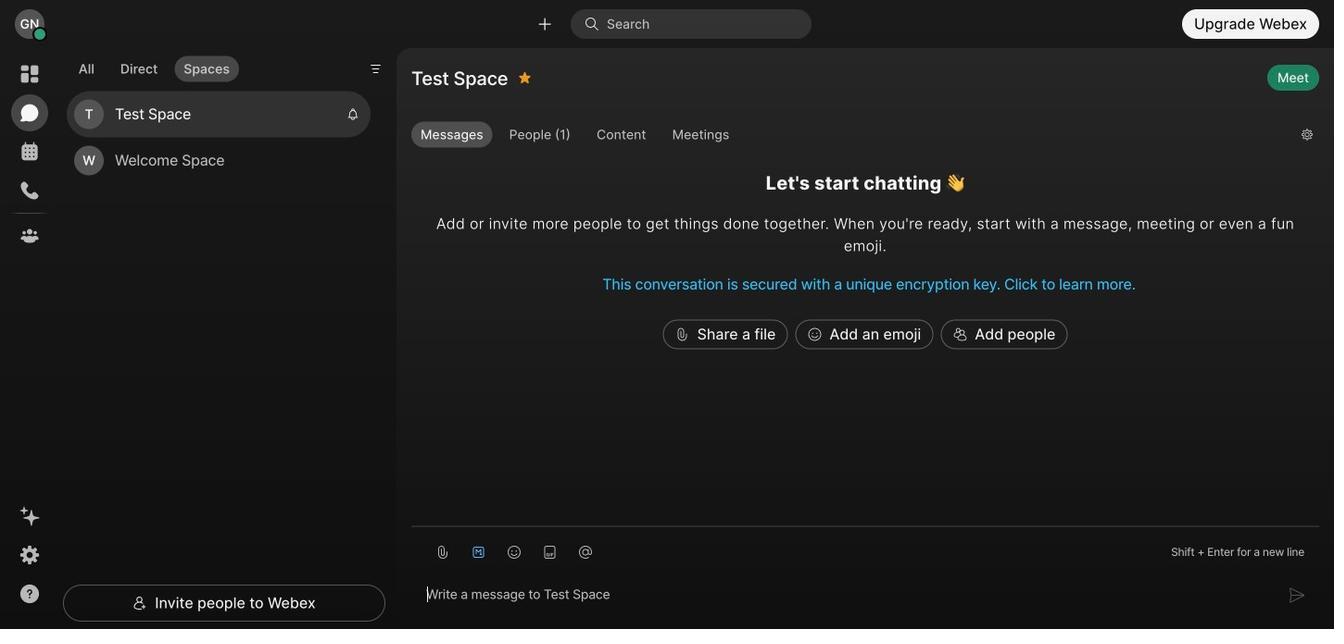 Task type: describe. For each thing, give the bounding box(es) containing it.
message composer toolbar element
[[411, 528, 1319, 571]]

welcome space list item
[[67, 138, 371, 184]]



Task type: vqa. For each thing, say whether or not it's contained in the screenshot.
Test Space, You will be notified of all new messages in this space list item on the left of page
yes



Task type: locate. For each thing, give the bounding box(es) containing it.
webex tab list
[[11, 56, 48, 255]]

navigation
[[0, 48, 59, 630]]

you will be notified of all new messages in this space image
[[346, 108, 359, 121]]

tab list
[[65, 45, 243, 87]]

group
[[411, 122, 1287, 152]]

test space, you will be notified of all new messages in this space list item
[[67, 91, 371, 138]]



